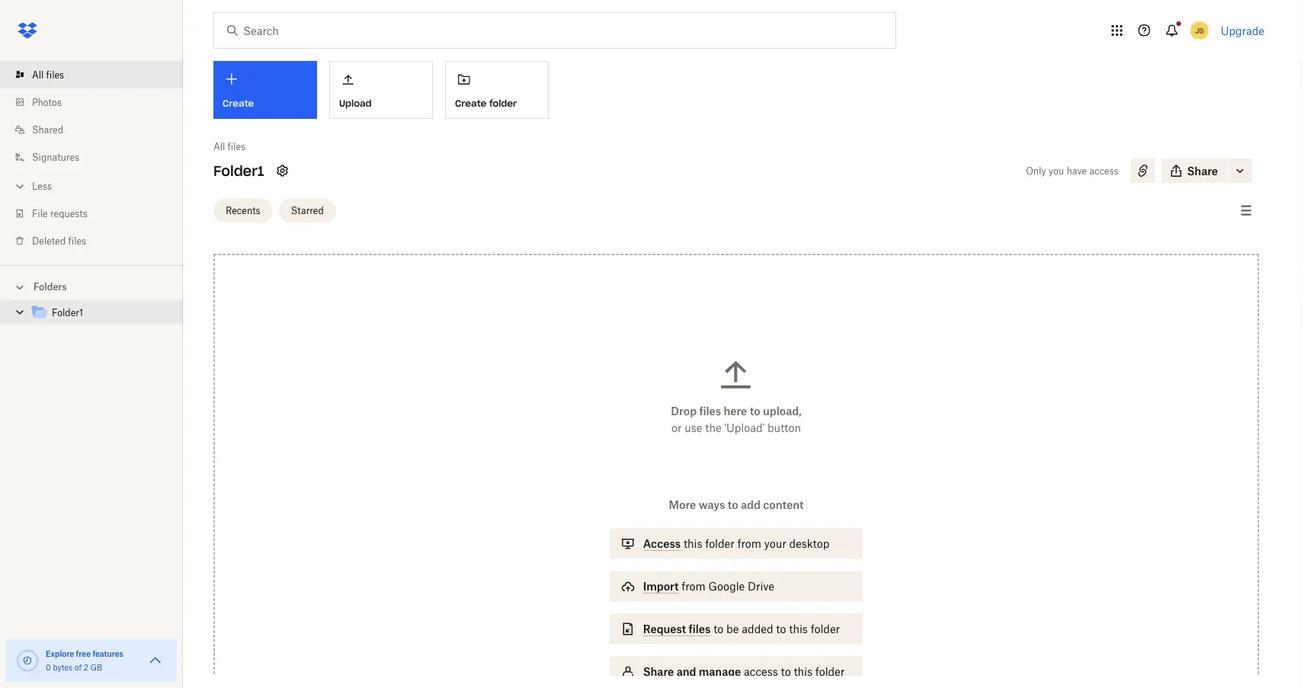 Task type: vqa. For each thing, say whether or not it's contained in the screenshot.


Task type: describe. For each thing, give the bounding box(es) containing it.
list containing all files
[[0, 52, 183, 265]]

bytes
[[53, 663, 72, 672]]

drive
[[748, 580, 775, 593]]

0 vertical spatial from
[[738, 537, 761, 550]]

starred button
[[279, 199, 336, 223]]

file requests
[[32, 208, 88, 219]]

explore
[[46, 649, 74, 659]]

dropbox image
[[12, 15, 43, 46]]

manage
[[699, 666, 741, 678]]

button
[[768, 422, 801, 435]]

upgrade
[[1221, 24, 1265, 37]]

quota usage element
[[15, 649, 40, 673]]

to inside drop files here to upload, or use the 'upload' button
[[750, 405, 760, 418]]

only
[[1026, 165, 1046, 176]]

deleted
[[32, 235, 66, 247]]

create folder button
[[445, 61, 549, 119]]

import from google drive
[[643, 580, 775, 593]]

import
[[643, 580, 679, 593]]

0
[[46, 663, 51, 672]]

upload,
[[763, 405, 802, 418]]

2
[[84, 663, 88, 672]]

more ways to add content
[[669, 499, 804, 512]]

1 vertical spatial this
[[789, 623, 808, 636]]

create button
[[213, 61, 317, 119]]

have
[[1067, 165, 1087, 176]]

'upload'
[[725, 422, 765, 435]]

your
[[764, 537, 787, 550]]

more
[[669, 499, 696, 512]]

create for create folder
[[455, 97, 487, 109]]

1 vertical spatial all
[[213, 141, 225, 152]]

create folder
[[455, 97, 517, 109]]

1 vertical spatial from
[[682, 580, 706, 593]]

all inside list item
[[32, 69, 44, 80]]

photos
[[32, 96, 62, 108]]

to down request files to be added to this folder
[[781, 666, 791, 678]]

features
[[93, 649, 123, 659]]

be
[[727, 623, 739, 636]]

files right the deleted
[[68, 235, 86, 247]]

file requests link
[[12, 200, 183, 227]]

access for manage
[[744, 666, 778, 678]]

only you have access
[[1026, 165, 1119, 176]]

access for have
[[1090, 165, 1119, 176]]

drop
[[671, 405, 697, 418]]

less image
[[12, 179, 27, 194]]

use
[[685, 422, 703, 435]]

js
[[1195, 26, 1204, 35]]

1 vertical spatial folder1
[[52, 307, 83, 319]]

files inside more ways to add content element
[[689, 623, 711, 636]]

all files list item
[[0, 61, 183, 88]]

recents button
[[213, 199, 273, 223]]

added
[[742, 623, 773, 636]]

signatures
[[32, 151, 79, 163]]

0 horizontal spatial all files link
[[12, 61, 183, 88]]

js button
[[1187, 18, 1212, 43]]



Task type: locate. For each thing, give the bounding box(es) containing it.
access right "manage" in the right of the page
[[744, 666, 778, 678]]

folders button
[[0, 275, 183, 298]]

1 horizontal spatial from
[[738, 537, 761, 550]]

requests
[[50, 208, 88, 219]]

less
[[32, 180, 52, 192]]

create
[[455, 97, 487, 109], [223, 98, 254, 109]]

upgrade link
[[1221, 24, 1265, 37]]

and
[[677, 666, 696, 678]]

shared link
[[12, 116, 183, 143]]

folder inside create folder button
[[489, 97, 517, 109]]

folder1 down folders
[[52, 307, 83, 319]]

0 horizontal spatial share
[[643, 666, 674, 678]]

you
[[1049, 165, 1064, 176]]

upload
[[339, 97, 372, 109]]

desktop
[[789, 537, 830, 550]]

from right import
[[682, 580, 706, 593]]

files up the photos
[[46, 69, 64, 80]]

1 horizontal spatial access
[[1090, 165, 1119, 176]]

1 horizontal spatial all files link
[[213, 139, 246, 154]]

share for share and manage access to this folder
[[643, 666, 674, 678]]

request
[[643, 623, 686, 636]]

all files inside list item
[[32, 69, 64, 80]]

Search in folder "Dropbox" text field
[[243, 22, 864, 39]]

1 horizontal spatial folder1
[[213, 162, 264, 180]]

share inside button
[[1187, 164, 1218, 177]]

folders
[[34, 281, 67, 293]]

list
[[0, 52, 183, 265]]

all
[[32, 69, 44, 80], [213, 141, 225, 152]]

all up the photos
[[32, 69, 44, 80]]

0 horizontal spatial create
[[223, 98, 254, 109]]

folder settings image
[[273, 162, 291, 180]]

access
[[643, 537, 681, 550]]

deleted files
[[32, 235, 86, 247]]

1 horizontal spatial all
[[213, 141, 225, 152]]

1 vertical spatial all files
[[213, 141, 246, 152]]

files down create dropdown button
[[228, 141, 246, 152]]

add
[[741, 499, 761, 512]]

to right added
[[776, 623, 786, 636]]

access this folder from your desktop
[[643, 537, 830, 550]]

0 horizontal spatial all files
[[32, 69, 64, 80]]

to left add
[[728, 499, 738, 512]]

0 vertical spatial share
[[1187, 164, 1218, 177]]

drop files here to upload, or use the 'upload' button
[[671, 405, 802, 435]]

all up recents button at the top
[[213, 141, 225, 152]]

create for create
[[223, 98, 254, 109]]

0 vertical spatial all
[[32, 69, 44, 80]]

1 horizontal spatial create
[[455, 97, 487, 109]]

this right added
[[789, 623, 808, 636]]

the
[[705, 422, 722, 435]]

to left the be
[[714, 623, 724, 636]]

0 horizontal spatial folder1
[[52, 307, 83, 319]]

all files link
[[12, 61, 183, 88], [213, 139, 246, 154]]

all files link up the recents
[[213, 139, 246, 154]]

1 vertical spatial all files link
[[213, 139, 246, 154]]

ways
[[699, 499, 725, 512]]

shared
[[32, 124, 63, 135]]

share and manage access to this folder
[[643, 666, 845, 678]]

share for share
[[1187, 164, 1218, 177]]

0 vertical spatial all files
[[32, 69, 64, 80]]

0 vertical spatial folder1
[[213, 162, 264, 180]]

explore free features 0 bytes of 2 gb
[[46, 649, 123, 672]]

to
[[750, 405, 760, 418], [728, 499, 738, 512], [714, 623, 724, 636], [776, 623, 786, 636], [781, 666, 791, 678]]

of
[[75, 663, 82, 672]]

this right access
[[684, 537, 702, 550]]

deleted files link
[[12, 227, 183, 255]]

file
[[32, 208, 48, 219]]

from left the your
[[738, 537, 761, 550]]

1 horizontal spatial all files
[[213, 141, 246, 152]]

all files up the recents
[[213, 141, 246, 152]]

folder1 link
[[30, 303, 171, 324]]

free
[[76, 649, 91, 659]]

more ways to add content element
[[607, 497, 866, 688]]

0 horizontal spatial from
[[682, 580, 706, 593]]

photos link
[[12, 88, 183, 116]]

files
[[46, 69, 64, 80], [228, 141, 246, 152], [68, 235, 86, 247], [699, 405, 721, 418], [689, 623, 711, 636]]

share button
[[1161, 159, 1227, 183]]

files left the be
[[689, 623, 711, 636]]

1 vertical spatial share
[[643, 666, 674, 678]]

from
[[738, 537, 761, 550], [682, 580, 706, 593]]

access right have
[[1090, 165, 1119, 176]]

access
[[1090, 165, 1119, 176], [744, 666, 778, 678]]

signatures link
[[12, 143, 183, 171]]

starred
[[291, 205, 324, 217]]

0 horizontal spatial access
[[744, 666, 778, 678]]

all files up the photos
[[32, 69, 64, 80]]

files inside list item
[[46, 69, 64, 80]]

access inside more ways to add content element
[[744, 666, 778, 678]]

1 vertical spatial access
[[744, 666, 778, 678]]

create inside button
[[455, 97, 487, 109]]

folder
[[489, 97, 517, 109], [705, 537, 735, 550], [811, 623, 840, 636], [816, 666, 845, 678]]

all files link up shared link on the left of page
[[12, 61, 183, 88]]

create inside dropdown button
[[223, 98, 254, 109]]

all files
[[32, 69, 64, 80], [213, 141, 246, 152]]

here
[[724, 405, 747, 418]]

recents
[[226, 205, 260, 217]]

share inside more ways to add content element
[[643, 666, 674, 678]]

folder1
[[213, 162, 264, 180], [52, 307, 83, 319]]

request files to be added to this folder
[[643, 623, 840, 636]]

to right here
[[750, 405, 760, 418]]

upload button
[[329, 61, 433, 119]]

files inside drop files here to upload, or use the 'upload' button
[[699, 405, 721, 418]]

2 vertical spatial this
[[794, 666, 813, 678]]

gb
[[90, 663, 102, 672]]

content
[[763, 499, 804, 512]]

0 horizontal spatial all
[[32, 69, 44, 80]]

files up the
[[699, 405, 721, 418]]

0 vertical spatial access
[[1090, 165, 1119, 176]]

this down request files to be added to this folder
[[794, 666, 813, 678]]

0 vertical spatial this
[[684, 537, 702, 550]]

or
[[672, 422, 682, 435]]

share
[[1187, 164, 1218, 177], [643, 666, 674, 678]]

google
[[709, 580, 745, 593]]

this
[[684, 537, 702, 550], [789, 623, 808, 636], [794, 666, 813, 678]]

0 vertical spatial all files link
[[12, 61, 183, 88]]

1 horizontal spatial share
[[1187, 164, 1218, 177]]

folder1 up the recents
[[213, 162, 264, 180]]



